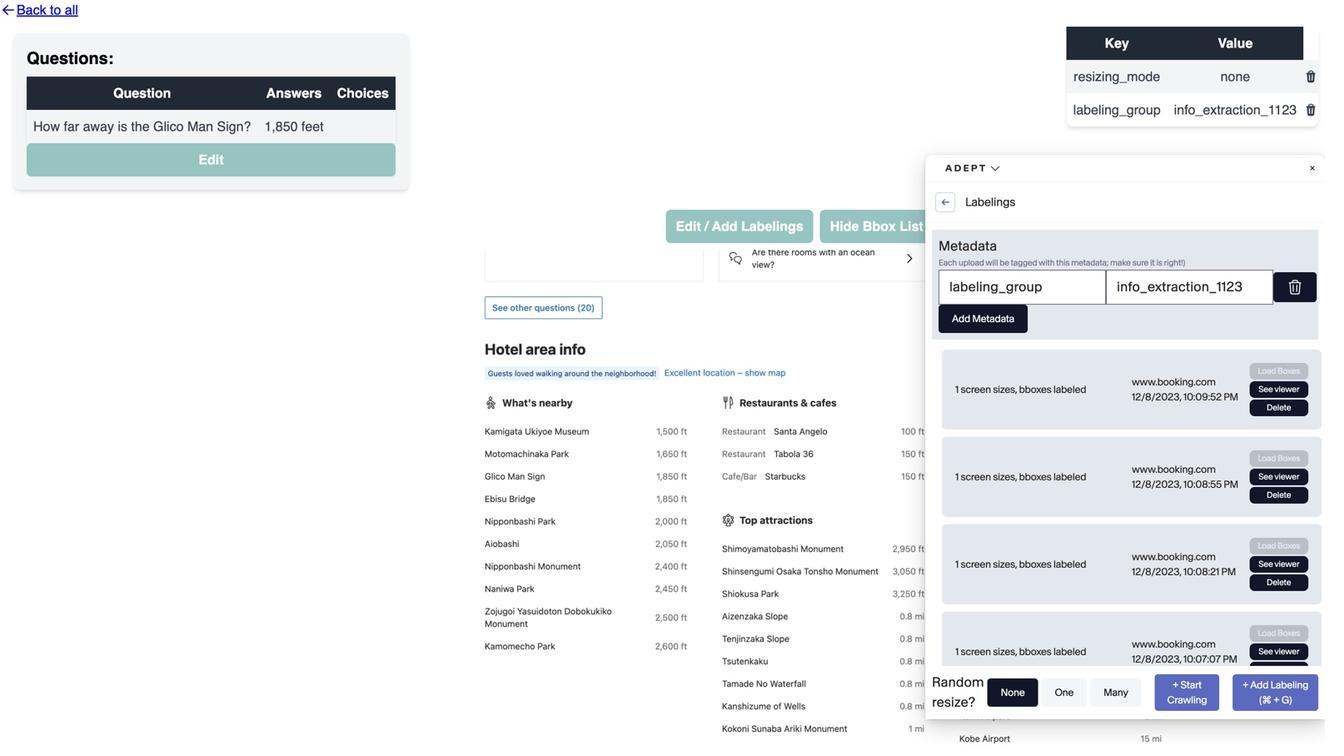 Task type: locate. For each thing, give the bounding box(es) containing it.
1 vertical spatial namba
[[927, 459, 966, 473]]

the right in
[[935, 293, 956, 309]]

slope for tenjinzaka slope
[[581, 512, 611, 526]]

ariki
[[604, 632, 628, 646]]

airport right international
[[947, 676, 984, 689]]

0 horizontal spatial see
[[215, 70, 235, 84]]

nearby
[[277, 196, 322, 212]]

0.8 mi
[[758, 482, 791, 496], [758, 512, 791, 526], [758, 542, 791, 556], [758, 572, 791, 586], [758, 602, 791, 616]]

around
[[311, 159, 344, 171]]

slope down park
[[579, 482, 609, 496]]

station
[[917, 429, 955, 443], [969, 459, 1007, 473]]

ft for 3,250 ft
[[783, 452, 791, 466]]

1 vertical spatial airport
[[869, 646, 906, 659]]

0 vertical spatial airport
[[867, 616, 905, 629]]

monument right tonsho
[[673, 422, 730, 436]]

monument right ariki
[[631, 632, 688, 646]]

ft right 650
[[1100, 459, 1108, 473]]

namba down namba station in the right of the page
[[927, 459, 966, 473]]

hotel
[[205, 121, 255, 144]]

ōsaka up kintetsu- on the right of the page
[[875, 489, 909, 503]]

0 vertical spatial monument
[[626, 392, 684, 406]]

tamade no waterfall
[[521, 572, 633, 586]]

transit
[[905, 390, 947, 406]]

of
[[590, 602, 601, 616]]

airport up kobe airport on the right of page
[[867, 616, 905, 629]]

ft right 2,950
[[783, 392, 791, 406]]

2 vertical spatial monument
[[631, 632, 688, 646]]

1,800 ft
[[1067, 519, 1108, 533]]

mi
[[1095, 332, 1108, 346], [779, 482, 791, 496], [779, 512, 791, 526], [779, 542, 791, 556], [779, 572, 791, 586], [779, 602, 791, 616], [779, 632, 791, 646], [1095, 646, 1108, 659], [1095, 676, 1108, 689]]

see
[[215, 70, 235, 84], [1029, 127, 1050, 141]]

airport down itami airport
[[869, 646, 906, 659]]

ft right 1,800
[[1100, 519, 1108, 533]]

0 vertical spatial ōsaka
[[891, 459, 924, 473]]

mi for sakai-hama shizen-saisei fureai beach
[[1095, 332, 1108, 346]]

neighborhood
[[959, 293, 1051, 309]]

other
[[238, 70, 268, 84]]

ft right '3,250'
[[783, 452, 791, 466]]

area
[[259, 121, 300, 144]]

restaurants
[[545, 196, 623, 212]]

no
[[567, 572, 582, 586]]

2 vertical spatial airport
[[947, 676, 984, 689]]

ft right 150
[[783, 266, 791, 279]]

15 mi
[[1080, 646, 1108, 659]]

1 vertical spatial monument
[[673, 422, 730, 436]]

3,050 ft
[[749, 422, 791, 436]]

station up 'nippombashi'
[[969, 459, 1007, 473]]

see left other
[[215, 70, 235, 84]]

airports
[[913, 576, 967, 592]]

sakai-hama shizen-saisei fureai beach
[[838, 332, 1049, 346]]

santa
[[590, 236, 621, 249]]

0.8 mi for aizenzaka slope
[[758, 482, 791, 496]]

mt. rokko
[[899, 236, 953, 249]]

(20)
[[328, 70, 352, 84]]

restaurants & cafes
[[545, 196, 674, 212]]

mi for aizenzaka slope
[[779, 482, 791, 496]]

see for see other questions (20)
[[215, 70, 235, 84]]

cafe/bar
[[521, 296, 568, 309]]

ft for 2,950 ft
[[783, 392, 791, 406]]

0 vertical spatial see
[[215, 70, 235, 84]]

0 vertical spatial station
[[917, 429, 955, 443]]

5 0.8 mi from the top
[[758, 602, 791, 616]]

5 0.8 from the top
[[758, 602, 775, 616]]

0 horizontal spatial the
[[347, 159, 362, 171]]

ft for 100 ft
[[783, 236, 791, 249]]

walking
[[273, 159, 308, 171]]

airport
[[867, 616, 905, 629], [869, 646, 906, 659], [947, 676, 984, 689]]

0.8 for tamade no waterfall
[[758, 572, 775, 586]]

slope
[[579, 482, 609, 496], [581, 512, 611, 526]]

kintetsu-
[[891, 519, 940, 533]]

0.8 mi for tamade no waterfall
[[758, 572, 791, 586]]

2,950
[[749, 392, 780, 406]]

250
[[1075, 429, 1097, 443]]

monument for ariki
[[631, 632, 688, 646]]

2 0.8 from the top
[[758, 512, 775, 526]]

4 0.8 mi from the top
[[758, 572, 791, 586]]

ft right 250 in the right bottom of the page
[[1100, 429, 1108, 443]]

ōsaka up "ōsaka namba"
[[891, 459, 924, 473]]

1 vertical spatial slope
[[581, 512, 611, 526]]

0 horizontal spatial station
[[917, 429, 955, 443]]

ft right 100
[[783, 236, 791, 249]]

kokoni sunaba ariki monument
[[521, 632, 688, 646]]

1 vertical spatial see
[[1029, 127, 1050, 141]]

1 0.8 from the top
[[758, 482, 775, 496]]

0 vertical spatial slope
[[579, 482, 609, 496]]

monument
[[626, 392, 684, 406], [673, 422, 730, 436], [631, 632, 688, 646]]

1,800
[[1067, 519, 1097, 533]]

0 vertical spatial namba
[[875, 429, 914, 443]]

guests
[[209, 159, 242, 171]]

2 0.8 mi from the top
[[758, 512, 791, 526]]

5
[[1085, 332, 1092, 346]]

see for see availability
[[1029, 127, 1050, 141]]

hama
[[872, 332, 902, 346]]

the right around
[[347, 159, 362, 171]]

tenjinzaka
[[521, 512, 578, 526]]

1
[[770, 632, 775, 646]]

mi for tenjinzaka slope
[[779, 512, 791, 526]]

1 horizontal spatial the
[[935, 293, 956, 309]]

ōsaka namba
[[875, 489, 950, 503]]

monument up tonsho
[[626, 392, 684, 406]]

3 0.8 mi from the top
[[758, 542, 791, 556]]

aizenzaka
[[521, 482, 576, 496]]

slope down "aizenzaka slope"
[[581, 512, 611, 526]]

4 0.8 from the top
[[758, 572, 775, 586]]

ft right the "3,050"
[[783, 422, 791, 436]]

1 vertical spatial ōsaka
[[875, 489, 909, 503]]

0 vertical spatial the
[[347, 159, 362, 171]]

650 ft
[[1075, 459, 1108, 473]]

1 horizontal spatial see
[[1029, 127, 1050, 141]]

itami
[[838, 616, 864, 629]]

nippombashi
[[940, 519, 1011, 533]]

cafes
[[639, 196, 674, 212]]

ōsaka
[[891, 459, 924, 473], [875, 489, 909, 503]]

guests loved walking around the neighborhood!
[[209, 159, 434, 171]]

1 0.8 mi from the top
[[758, 482, 791, 496]]

namba up kintetsu- on the right of the page
[[912, 489, 950, 503]]

station up ōsaka namba station
[[917, 429, 955, 443]]

namba down public transit
[[875, 429, 914, 443]]

beauty
[[912, 196, 958, 212]]

1 vertical spatial station
[[969, 459, 1007, 473]]

2 vertical spatial namba
[[912, 489, 950, 503]]

5 mi
[[1085, 332, 1108, 346]]

sakai-
[[838, 332, 872, 346]]

mt.
[[899, 236, 916, 249]]

shimoyamatobashi monument
[[521, 392, 684, 406]]

see left availability
[[1029, 127, 1050, 141]]

shimoyamatobashi
[[521, 392, 623, 406]]

see other questions (20) button
[[205, 63, 362, 93]]

osaka
[[594, 422, 627, 436]]



Task type: vqa. For each thing, say whether or not it's contained in the screenshot.


Task type: describe. For each thing, give the bounding box(es) containing it.
airport for closest airports
[[867, 616, 905, 629]]

ōsaka for ōsaka namba station
[[891, 459, 924, 473]]

100 ft
[[760, 236, 791, 249]]

fureai
[[980, 332, 1013, 346]]

kokoni
[[521, 632, 557, 646]]

closest
[[861, 576, 910, 592]]

0.8 for aizenzaka slope
[[758, 482, 775, 496]]

0.8 mi for kanshizume of wells
[[758, 602, 791, 616]]

international
[[877, 676, 944, 689]]

mi for kobe airport
[[1095, 646, 1108, 659]]

hotel area info
[[205, 121, 339, 144]]

1 mi
[[770, 632, 791, 646]]

monument for tonsho
[[673, 422, 730, 436]]

waterfall
[[585, 572, 633, 586]]

1 horizontal spatial station
[[969, 459, 1007, 473]]

starbucks
[[579, 296, 633, 309]]

0.8 mi for tenjinzaka slope
[[758, 512, 791, 526]]

namba for ōsaka namba station
[[927, 459, 966, 473]]

650
[[1075, 459, 1097, 473]]

santa angelo
[[590, 236, 662, 249]]

ōsaka for ōsaka namba
[[875, 489, 909, 503]]

itami airport
[[838, 616, 905, 629]]

shiokusa park
[[521, 452, 597, 466]]

kintetsu-nippombashi
[[891, 519, 1011, 533]]

ōsaka namba station
[[891, 459, 1007, 473]]

100
[[760, 236, 780, 249]]

mi for kansai international airport
[[1095, 676, 1108, 689]]

shinsengumi osaka tonsho monument
[[521, 422, 730, 436]]

15
[[1080, 646, 1092, 659]]

20
[[1078, 676, 1092, 689]]

closest airports
[[861, 576, 967, 592]]

tamade
[[521, 572, 564, 586]]

info
[[304, 121, 339, 144]]

3 0.8 from the top
[[758, 542, 775, 556]]

natural beauty
[[861, 196, 958, 212]]

park
[[573, 452, 597, 466]]

sunaba
[[560, 632, 601, 646]]

150
[[760, 266, 780, 279]]

&
[[626, 196, 636, 212]]

tonsho
[[630, 422, 669, 436]]

availability
[[1053, 127, 1111, 141]]

20 mi
[[1078, 676, 1108, 689]]

mi for tamade no waterfall
[[779, 572, 791, 586]]

0.8 for tenjinzaka slope
[[758, 512, 775, 526]]

neighborhood!
[[365, 159, 434, 171]]

kobe
[[838, 646, 865, 659]]

ft for 650 ft
[[1100, 459, 1108, 473]]

in
[[920, 293, 931, 309]]

3,250 ft
[[749, 452, 791, 466]]

airport for itami airport
[[869, 646, 906, 659]]

attractions
[[571, 353, 643, 369]]

mi for kanshizume of wells
[[779, 602, 791, 616]]

see other questions (20)
[[215, 70, 352, 84]]

shiokusa
[[521, 452, 570, 466]]

ft for 150 ft
[[783, 266, 791, 279]]

public
[[861, 390, 901, 406]]

mi for kokoni sunaba ariki monument
[[779, 632, 791, 646]]

ft for 1,800 ft
[[1100, 519, 1108, 533]]

tenjinzaka slope
[[521, 512, 611, 526]]

wells
[[604, 602, 633, 616]]

shizen-
[[905, 332, 946, 346]]

what's
[[228, 196, 274, 212]]

ft for 250 ft
[[1100, 429, 1108, 443]]

loved
[[245, 159, 270, 171]]

mountain
[[838, 236, 888, 249]]

1 vertical spatial the
[[935, 293, 956, 309]]

2,950 ft
[[749, 392, 791, 406]]

kanshizume
[[521, 602, 587, 616]]

namba station
[[875, 429, 955, 443]]

what's nearby
[[228, 196, 322, 212]]

kobe airport
[[838, 646, 906, 659]]

top
[[545, 353, 568, 369]]

ft for 3,050 ft
[[783, 422, 791, 436]]

beaches
[[861, 293, 916, 309]]

slope for aizenzaka slope
[[579, 482, 609, 496]]

kansai international airport
[[838, 676, 984, 689]]

3,050
[[749, 422, 780, 436]]

150 ft
[[760, 266, 791, 279]]

kansai
[[838, 676, 874, 689]]

namba for ōsaka namba
[[912, 489, 950, 503]]

natural
[[861, 196, 909, 212]]

angelo
[[624, 236, 662, 249]]

250 ft
[[1075, 429, 1108, 443]]

0.8 for kanshizume of wells
[[758, 602, 775, 616]]

shinsengumi
[[521, 422, 590, 436]]

beaches in the neighborhood
[[861, 293, 1051, 309]]

see availability
[[1029, 127, 1111, 141]]

beach
[[1016, 332, 1049, 346]]

kanshizume of wells
[[521, 602, 633, 616]]

see availability button
[[1019, 119, 1121, 149]]

rokko
[[920, 236, 953, 249]]

top attractions
[[545, 353, 643, 369]]



